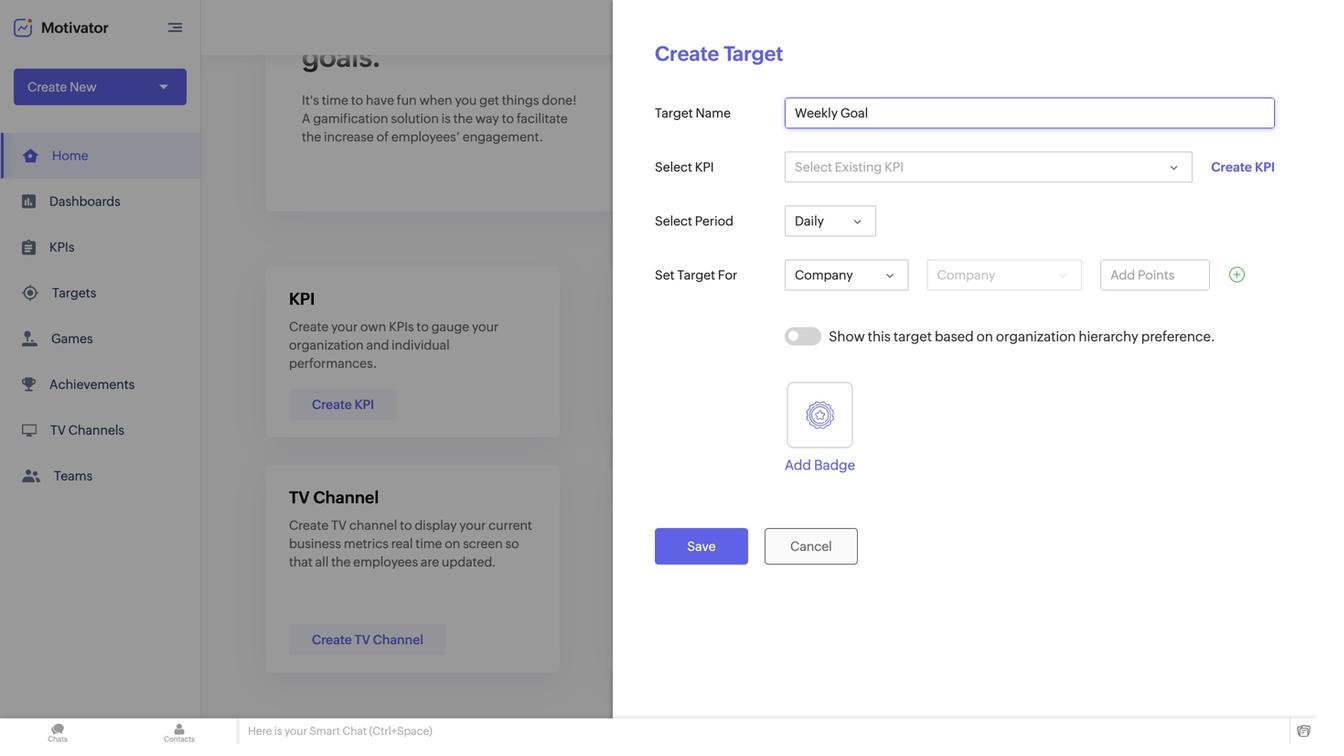 Task type: vqa. For each thing, say whether or not it's contained in the screenshot.
CITY
no



Task type: describe. For each thing, give the bounding box(es) containing it.
a inside the a team is a group of individuals working together to achieve their goal.
[[633, 518, 642, 533]]

have
[[366, 93, 394, 108]]

save button
[[655, 528, 749, 565]]

Daily field
[[785, 205, 877, 237]]

you for when
[[455, 93, 477, 108]]

target name
[[655, 106, 731, 120]]

Add Points text field
[[1102, 260, 1210, 290]]

create inside the create your own kpis to gauge your organization and individual performances.
[[289, 319, 329, 334]]

your left own
[[331, 319, 358, 334]]

and inside start creating games and motivate your employees to achieve their goals enthusiastically.
[[1103, 319, 1126, 334]]

employees inside start creating games and motivate your employees to achieve their goals enthusiastically.
[[977, 338, 1042, 352]]

create tv channel to display your current business metrics real time on screen so that all the employees are updated.
[[289, 518, 533, 569]]

solution
[[391, 111, 439, 126]]

cancel button
[[765, 528, 858, 565]]

working
[[819, 518, 868, 533]]

create inside create tv channel to display your current business metrics real time on screen so that all the employees are updated.
[[289, 518, 329, 533]]

keep
[[803, 319, 832, 334]]

it's time to have fun when you get things done! a gamification solution is the way to facilitate the increase of employees' engagement.
[[302, 93, 577, 144]]

Select Existing KPI field
[[785, 151, 1194, 183]]

new
[[70, 80, 97, 94]]

of inside the a team is a group of individuals working together to achieve their goal.
[[738, 518, 750, 533]]

achieve inside the a team is a group of individuals working together to achieve their goal.
[[703, 536, 749, 551]]

goals inside start creating games and motivate your employees to achieve their goals enthusiastically.
[[1138, 338, 1170, 352]]

badge
[[815, 457, 856, 473]]

performances.
[[289, 356, 377, 371]]

select for select existing kpi
[[795, 160, 833, 174]]

up
[[679, 319, 695, 334]]

your inside start creating games and motivate your employees to achieve their goals enthusiastically.
[[1184, 319, 1210, 334]]

1 vertical spatial create kpi
[[312, 397, 374, 412]]

time inside create tv channel to display your current business metrics real time on screen so that all the employees are updated.
[[416, 536, 442, 551]]

a inside the a team is a group of individuals working together to achieve their goal.
[[689, 518, 696, 533]]

display
[[415, 518, 457, 533]]

target for create
[[724, 42, 784, 65]]

kpis inside the create your own kpis to gauge your organization and individual performances.
[[389, 319, 414, 334]]

get
[[480, 93, 500, 108]]

their inside the a team is a group of individuals working together to achieve their goal.
[[751, 536, 779, 551]]

your inside create tv channel to display your current business metrics real time on screen so that all the employees are updated.
[[460, 518, 486, 533]]

your down up
[[659, 338, 685, 352]]

start creating games and motivate your employees to achieve their goals enthusiastically.
[[977, 319, 1210, 371]]

1 horizontal spatial create kpi
[[1212, 160, 1276, 174]]

tv inside create tv channel to display your current business metrics real time on screen so that all the employees are updated.
[[331, 518, 347, 533]]

here
[[248, 725, 272, 737]]

you for keep
[[835, 319, 857, 334]]

to achieve your goals.
[[302, 10, 502, 73]]

team inside setting up sales targets help keep you and your sales team focused on achieving your goals for a specific time.
[[720, 338, 750, 352]]

employees inside create tv channel to display your current business metrics real time on screen so that all the employees are updated.
[[353, 555, 418, 569]]

tv channel
[[289, 488, 379, 507]]

specific
[[726, 356, 773, 371]]

their inside start creating games and motivate your employees to achieve their goals enthusiastically.
[[1108, 338, 1136, 352]]

updated.
[[442, 555, 496, 569]]

focused
[[753, 338, 801, 352]]

engagement.
[[463, 130, 544, 144]]

creating
[[1009, 319, 1058, 334]]

user image
[[1261, 13, 1290, 42]]

employees'
[[392, 130, 460, 144]]

create tv channel link
[[289, 624, 447, 655]]

your down setting
[[633, 356, 660, 371]]

time.
[[775, 356, 806, 371]]

business
[[289, 536, 341, 551]]

channel
[[350, 518, 397, 533]]

contacts image
[[122, 718, 237, 744]]

a inside it's time to have fun when you get things done! a gamification solution is the way to facilitate the increase of employees' engagement.
[[302, 111, 311, 126]]

start
[[977, 319, 1006, 334]]

enthusiastically.
[[977, 356, 1072, 371]]

this
[[868, 328, 891, 344]]

fun
[[397, 93, 417, 108]]

2 company field from the left
[[928, 259, 1083, 291]]

dashboards
[[49, 194, 121, 209]]

current
[[489, 518, 533, 533]]

chats image
[[0, 718, 115, 744]]

increase
[[324, 130, 374, 144]]

(ctrl+space)
[[369, 725, 433, 737]]

time inside it's time to have fun when you get things done! a gamification solution is the way to facilitate the increase of employees' engagement.
[[322, 93, 349, 108]]

name
[[696, 106, 731, 120]]

setting
[[633, 319, 676, 334]]

cancel
[[791, 539, 833, 554]]

goals.
[[302, 41, 381, 73]]

own
[[361, 319, 386, 334]]

to inside create tv channel to display your current business metrics real time on screen so that all the employees are updated.
[[400, 518, 412, 533]]

save
[[688, 539, 716, 554]]

0 vertical spatial the
[[454, 111, 473, 126]]

your left smart
[[285, 725, 307, 737]]

to inside the create your own kpis to gauge your organization and individual performances.
[[417, 319, 429, 334]]

individuals
[[752, 518, 817, 533]]

of inside it's time to have fun when you get things done! a gamification solution is the way to facilitate the increase of employees' engagement.
[[377, 130, 389, 144]]

screen
[[463, 536, 503, 551]]

achieve inside start creating games and motivate your employees to achieve their goals enthusiastically.
[[1060, 338, 1106, 352]]

things
[[502, 93, 540, 108]]

hierarchy
[[1079, 328, 1139, 344]]

target
[[894, 328, 933, 344]]

create tv channel
[[312, 632, 424, 647]]

channel inside the create tv channel link
[[373, 632, 424, 647]]

motivator
[[41, 19, 109, 36]]

your inside to achieve your goals.
[[442, 10, 502, 41]]

gamification
[[313, 111, 389, 126]]

that
[[289, 555, 313, 569]]

to inside to achieve your goals.
[[302, 10, 329, 41]]



Task type: locate. For each thing, give the bounding box(es) containing it.
to inside the a team is a group of individuals working together to achieve their goal.
[[688, 536, 700, 551]]

so
[[506, 536, 519, 551]]

0 vertical spatial you
[[455, 93, 477, 108]]

individual
[[392, 338, 450, 352]]

1 horizontal spatial of
[[738, 518, 750, 533]]

1 vertical spatial channel
[[373, 632, 424, 647]]

target for set
[[678, 268, 716, 282]]

0 vertical spatial time
[[322, 93, 349, 108]]

1 horizontal spatial the
[[331, 555, 351, 569]]

kpis up individual
[[389, 319, 414, 334]]

a
[[302, 111, 311, 126], [633, 518, 642, 533]]

group
[[699, 518, 735, 533]]

the inside create tv channel to display your current business metrics real time on screen so that all the employees are updated.
[[331, 555, 351, 569]]

kpis
[[49, 240, 75, 254], [389, 319, 414, 334]]

achieve down the group
[[703, 536, 749, 551]]

1 horizontal spatial a
[[716, 356, 723, 371]]

your up get
[[442, 10, 502, 41]]

a right for
[[716, 356, 723, 371]]

2 vertical spatial achieve
[[703, 536, 749, 551]]

0 horizontal spatial company
[[795, 268, 854, 282]]

a down "it's"
[[302, 111, 311, 126]]

show
[[829, 328, 865, 344]]

select period
[[655, 214, 734, 228]]

company
[[795, 268, 854, 282], [938, 268, 996, 282]]

0 vertical spatial sales
[[697, 319, 727, 334]]

0 vertical spatial goals
[[1138, 338, 1170, 352]]

1 vertical spatial sales
[[688, 338, 717, 352]]

0 horizontal spatial a
[[689, 518, 696, 533]]

0 vertical spatial is
[[442, 111, 451, 126]]

2 horizontal spatial the
[[454, 111, 473, 126]]

channels
[[68, 423, 124, 437]]

tv channels
[[50, 423, 124, 437]]

select for select kpi
[[655, 160, 693, 174]]

1 horizontal spatial is
[[442, 111, 451, 126]]

channel down are
[[373, 632, 424, 647]]

company up game
[[938, 268, 996, 282]]

create target
[[655, 42, 784, 65]]

on
[[977, 328, 994, 344], [804, 338, 819, 352], [445, 536, 461, 551]]

2 vertical spatial is
[[274, 725, 282, 737]]

period
[[695, 214, 734, 228]]

you inside it's time to have fun when you get things done! a gamification solution is the way to facilitate the increase of employees' engagement.
[[455, 93, 477, 108]]

is right here
[[274, 725, 282, 737]]

organization inside the create your own kpis to gauge your organization and individual performances.
[[289, 338, 364, 352]]

1 horizontal spatial a
[[633, 518, 642, 533]]

0 vertical spatial their
[[1108, 338, 1136, 352]]

1 vertical spatial their
[[751, 536, 779, 551]]

1 horizontal spatial time
[[416, 536, 442, 551]]

create your own kpis to gauge your organization and individual performances.
[[289, 319, 499, 371]]

and inside the create your own kpis to gauge your organization and individual performances.
[[367, 338, 389, 352]]

team inside the a team is a group of individuals working together to achieve their goal.
[[645, 518, 675, 533]]

all
[[315, 555, 329, 569]]

to up real
[[400, 518, 412, 533]]

0 horizontal spatial their
[[751, 536, 779, 551]]

you left get
[[455, 93, 477, 108]]

target
[[724, 42, 784, 65], [655, 106, 693, 120], [678, 268, 716, 282]]

gauge
[[432, 319, 470, 334]]

select for select period
[[655, 214, 693, 228]]

for
[[718, 268, 738, 282]]

is up the "together"
[[678, 518, 687, 533]]

the down "it's"
[[302, 130, 321, 144]]

kpis inside list
[[49, 240, 75, 254]]

your right gauge
[[472, 319, 499, 334]]

0 horizontal spatial and
[[367, 338, 389, 352]]

1 vertical spatial kpis
[[389, 319, 414, 334]]

targets
[[730, 319, 772, 334]]

achieve down games
[[1060, 338, 1106, 352]]

0 vertical spatial a
[[302, 111, 311, 126]]

select down target name
[[655, 160, 693, 174]]

metrics
[[344, 536, 389, 551]]

1 vertical spatial employees
[[353, 555, 418, 569]]

2 vertical spatial target
[[678, 268, 716, 282]]

select existing kpi
[[795, 160, 904, 174]]

select kpi
[[655, 160, 714, 174]]

0 horizontal spatial you
[[455, 93, 477, 108]]

to up individual
[[417, 319, 429, 334]]

1 horizontal spatial their
[[1108, 338, 1136, 352]]

achieve up have on the left top of page
[[335, 10, 436, 41]]

their
[[1108, 338, 1136, 352], [751, 536, 779, 551]]

1 company from the left
[[795, 268, 854, 282]]

0 horizontal spatial employees
[[353, 555, 418, 569]]

to up "it's"
[[302, 10, 329, 41]]

1 horizontal spatial kpis
[[389, 319, 414, 334]]

1 vertical spatial a
[[633, 518, 642, 533]]

on right based
[[977, 328, 994, 344]]

0 horizontal spatial is
[[274, 725, 282, 737]]

your
[[442, 10, 502, 41], [331, 319, 358, 334], [472, 319, 499, 334], [1184, 319, 1210, 334], [659, 338, 685, 352], [633, 356, 660, 371], [460, 518, 486, 533], [285, 725, 307, 737]]

company up keep
[[795, 268, 854, 282]]

0 horizontal spatial on
[[445, 536, 461, 551]]

sales right up
[[697, 319, 727, 334]]

0 horizontal spatial a
[[302, 111, 311, 126]]

0 horizontal spatial kpis
[[49, 240, 75, 254]]

add
[[785, 457, 812, 473]]

1 horizontal spatial on
[[804, 338, 819, 352]]

0 vertical spatial kpis
[[49, 240, 75, 254]]

1 vertical spatial is
[[678, 518, 687, 533]]

setting up sales targets help keep you and your sales team focused on achieving your goals for a specific time.
[[633, 319, 880, 371]]

achieve inside to achieve your goals.
[[335, 10, 436, 41]]

your right motivate
[[1184, 319, 1210, 334]]

time up gamification
[[322, 93, 349, 108]]

real
[[391, 536, 413, 551]]

0 horizontal spatial achieve
[[335, 10, 436, 41]]

2 company from the left
[[938, 268, 996, 282]]

on inside setting up sales targets help keep you and your sales team focused on achieving your goals for a specific time.
[[804, 338, 819, 352]]

1 vertical spatial team
[[645, 518, 675, 533]]

add badge
[[785, 457, 856, 473]]

to up engagement.
[[502, 111, 514, 126]]

target left name on the right of the page
[[655, 106, 693, 120]]

0 vertical spatial team
[[720, 338, 750, 352]]

a up the "together"
[[633, 518, 642, 533]]

0 vertical spatial create kpi
[[1212, 160, 1276, 174]]

tv inside the create tv channel link
[[355, 632, 371, 647]]

employees down real
[[353, 555, 418, 569]]

of right increase at the top of the page
[[377, 130, 389, 144]]

smart
[[310, 725, 340, 737]]

of right the group
[[738, 518, 750, 533]]

together
[[633, 536, 685, 551]]

organization
[[997, 328, 1077, 344], [289, 338, 364, 352]]

1 horizontal spatial goals
[[1138, 338, 1170, 352]]

organization up enthusiastically.
[[997, 328, 1077, 344]]

1 horizontal spatial company field
[[928, 259, 1083, 291]]

0 vertical spatial channel
[[313, 488, 379, 507]]

1 horizontal spatial organization
[[997, 328, 1077, 344]]

your up screen
[[460, 518, 486, 533]]

goals inside setting up sales targets help keep you and your sales team focused on achieving your goals for a specific time.
[[662, 356, 694, 371]]

company field up start
[[928, 259, 1083, 291]]

1 horizontal spatial team
[[720, 338, 750, 352]]

a
[[716, 356, 723, 371], [689, 518, 696, 533]]

select
[[655, 160, 693, 174], [795, 160, 833, 174], [655, 214, 693, 228]]

1 vertical spatial a
[[689, 518, 696, 533]]

2 horizontal spatial is
[[678, 518, 687, 533]]

1 vertical spatial you
[[835, 319, 857, 334]]

0 horizontal spatial of
[[377, 130, 389, 144]]

company field down daily field
[[785, 259, 909, 291]]

to
[[302, 10, 329, 41], [351, 93, 363, 108], [502, 111, 514, 126], [417, 319, 429, 334], [1045, 338, 1057, 352], [400, 518, 412, 533], [688, 536, 700, 551]]

team up specific
[[720, 338, 750, 352]]

for
[[697, 356, 714, 371]]

0 vertical spatial of
[[377, 130, 389, 144]]

0 vertical spatial employees
[[977, 338, 1042, 352]]

2 horizontal spatial and
[[1103, 319, 1126, 334]]

None text field
[[786, 98, 1275, 128]]

employees up enthusiastically.
[[977, 338, 1042, 352]]

tv
[[50, 423, 66, 437], [289, 488, 310, 507], [331, 518, 347, 533], [355, 632, 371, 647]]

and down own
[[367, 338, 389, 352]]

existing
[[835, 160, 882, 174]]

motivate
[[1128, 319, 1181, 334]]

1 company field from the left
[[785, 259, 909, 291]]

1 horizontal spatial employees
[[977, 338, 1042, 352]]

1 vertical spatial time
[[416, 536, 442, 551]]

and
[[1103, 319, 1126, 334], [367, 338, 389, 352], [633, 338, 656, 352]]

1 horizontal spatial achieve
[[703, 536, 749, 551]]

0 vertical spatial a
[[716, 356, 723, 371]]

create new
[[27, 80, 97, 94]]

show this target based on organization hierarchy preference.
[[829, 328, 1216, 344]]

time up are
[[416, 536, 442, 551]]

it's
[[302, 93, 319, 108]]

you inside setting up sales targets help keep you and your sales team focused on achieving your goals for a specific time.
[[835, 319, 857, 334]]

on inside create tv channel to display your current business metrics real time on screen so that all the employees are updated.
[[445, 536, 461, 551]]

here is your smart chat (ctrl+space)
[[248, 725, 433, 737]]

their down motivate
[[1108, 338, 1136, 352]]

1 horizontal spatial company
[[938, 268, 996, 282]]

based
[[935, 328, 974, 344]]

0 vertical spatial target
[[724, 42, 784, 65]]

0 horizontal spatial team
[[645, 518, 675, 533]]

1 vertical spatial the
[[302, 130, 321, 144]]

targets
[[52, 286, 96, 300]]

organization up "performances."
[[289, 338, 364, 352]]

company for 1st the company "field"
[[795, 268, 854, 282]]

select left period
[[655, 214, 693, 228]]

help
[[774, 319, 800, 334]]

a inside setting up sales targets help keep you and your sales team focused on achieving your goals for a specific time.
[[716, 356, 723, 371]]

to down the group
[[688, 536, 700, 551]]

channel up channel
[[313, 488, 379, 507]]

game
[[977, 290, 1024, 308]]

2 horizontal spatial on
[[977, 328, 994, 344]]

a up 'save' at the right of the page
[[689, 518, 696, 533]]

target left for
[[678, 268, 716, 282]]

sales up for
[[688, 338, 717, 352]]

0 horizontal spatial organization
[[289, 338, 364, 352]]

0 horizontal spatial the
[[302, 130, 321, 144]]

kpi inside field
[[885, 160, 904, 174]]

is down when
[[442, 111, 451, 126]]

teams
[[54, 469, 93, 483]]

1 vertical spatial achieve
[[1060, 338, 1106, 352]]

on down keep
[[804, 338, 819, 352]]

select left existing at the top of the page
[[795, 160, 833, 174]]

the
[[454, 111, 473, 126], [302, 130, 321, 144], [331, 555, 351, 569]]

to down creating on the top right
[[1045, 338, 1057, 352]]

daily
[[795, 214, 825, 228]]

select inside field
[[795, 160, 833, 174]]

and right games
[[1103, 319, 1126, 334]]

facilitate
[[517, 111, 568, 126]]

create kpi
[[1212, 160, 1276, 174], [312, 397, 374, 412]]

the left way
[[454, 111, 473, 126]]

goals left for
[[662, 356, 694, 371]]

0 horizontal spatial create kpi
[[312, 397, 374, 412]]

is inside the a team is a group of individuals working together to achieve their goal.
[[678, 518, 687, 533]]

to up gamification
[[351, 93, 363, 108]]

team
[[720, 338, 750, 352], [645, 518, 675, 533]]

goals down motivate
[[1138, 338, 1170, 352]]

list
[[0, 133, 200, 499]]

list containing home
[[0, 133, 200, 499]]

kpi
[[695, 160, 714, 174], [885, 160, 904, 174], [1256, 160, 1276, 174], [289, 290, 315, 308], [355, 397, 374, 412]]

chat
[[343, 725, 367, 737]]

0 vertical spatial achieve
[[335, 10, 436, 41]]

set
[[655, 268, 675, 282]]

achieve
[[335, 10, 436, 41], [1060, 338, 1106, 352], [703, 536, 749, 551]]

games
[[1061, 319, 1101, 334]]

and down setting
[[633, 338, 656, 352]]

1 horizontal spatial and
[[633, 338, 656, 352]]

their down individuals
[[751, 536, 779, 551]]

achieving
[[822, 338, 880, 352]]

1 vertical spatial target
[[655, 106, 693, 120]]

goals
[[1138, 338, 1170, 352], [662, 356, 694, 371]]

create
[[655, 42, 720, 65], [27, 80, 67, 94], [1212, 160, 1253, 174], [289, 319, 329, 334], [312, 397, 352, 412], [289, 518, 329, 533], [312, 632, 352, 647]]

the right all
[[331, 555, 351, 569]]

company for 1st the company "field" from right
[[938, 268, 996, 282]]

and inside setting up sales targets help keep you and your sales team focused on achieving your goals for a specific time.
[[633, 338, 656, 352]]

1 vertical spatial of
[[738, 518, 750, 533]]

done!
[[542, 93, 577, 108]]

0 horizontal spatial time
[[322, 93, 349, 108]]

when
[[420, 93, 453, 108]]

to inside start creating games and motivate your employees to achieve their goals enthusiastically.
[[1045, 338, 1057, 352]]

time
[[322, 93, 349, 108], [416, 536, 442, 551]]

on up updated. in the left of the page
[[445, 536, 461, 551]]

goal.
[[781, 536, 811, 551]]

0 horizontal spatial goals
[[662, 356, 694, 371]]

games
[[51, 331, 93, 346]]

team up the "together"
[[645, 518, 675, 533]]

target up name on the right of the page
[[724, 42, 784, 65]]

a team is a group of individuals working together to achieve their goal.
[[633, 518, 868, 551]]

0 horizontal spatial company field
[[785, 259, 909, 291]]

home
[[52, 148, 88, 163]]

preference.
[[1142, 328, 1216, 344]]

is inside it's time to have fun when you get things done! a gamification solution is the way to facilitate the increase of employees' engagement.
[[442, 111, 451, 126]]

you
[[455, 93, 477, 108], [835, 319, 857, 334]]

achievements
[[49, 377, 135, 392]]

way
[[476, 111, 499, 126]]

1 horizontal spatial you
[[835, 319, 857, 334]]

2 horizontal spatial achieve
[[1060, 338, 1106, 352]]

Company field
[[785, 259, 909, 291], [928, 259, 1083, 291]]

are
[[421, 555, 439, 569]]

2 vertical spatial the
[[331, 555, 351, 569]]

set target for
[[655, 268, 738, 282]]

1 vertical spatial goals
[[662, 356, 694, 371]]

you up achieving
[[835, 319, 857, 334]]

kpis up targets
[[49, 240, 75, 254]]



